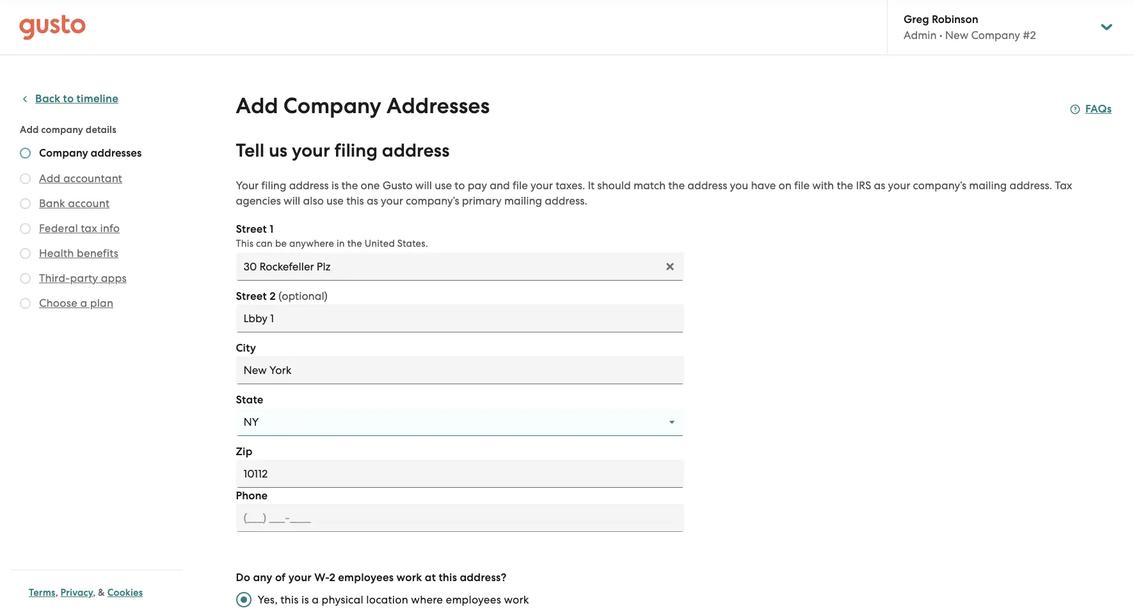 Task type: locate. For each thing, give the bounding box(es) containing it.
company's
[[913, 179, 967, 192], [406, 195, 459, 207]]

this down one
[[346, 195, 364, 207]]

your filing address is the one gusto will use to pay and file your taxes. it should match the address you have on file with the irs as your company's mailing address. tax agencies will also use this as your company's primary mailing address.
[[236, 179, 1072, 207]]

employees
[[338, 572, 394, 585], [446, 594, 501, 607]]

address left the you
[[688, 179, 727, 192]]

cookies button
[[107, 586, 143, 601]]

mailing
[[969, 179, 1007, 192], [504, 195, 542, 207]]

6 check image from the top
[[20, 273, 31, 284]]

as down one
[[367, 195, 378, 207]]

one
[[361, 179, 380, 192]]

1 vertical spatial as
[[367, 195, 378, 207]]

as
[[874, 179, 885, 192], [367, 195, 378, 207]]

1 vertical spatial company's
[[406, 195, 459, 207]]

us
[[269, 140, 287, 162]]

use left pay
[[435, 179, 452, 192]]

2 file from the left
[[794, 179, 810, 192]]

2 up physical
[[329, 572, 335, 585]]

1 horizontal spatial ,
[[93, 588, 96, 599]]

0 horizontal spatial file
[[513, 179, 528, 192]]

2 left (optional)
[[270, 290, 276, 303]]

2 vertical spatial company
[[39, 147, 88, 160]]

united
[[365, 238, 395, 250]]

to
[[63, 92, 74, 106], [455, 179, 465, 192]]

address up also
[[289, 179, 329, 192]]

add for add accountant
[[39, 172, 60, 185]]

1 vertical spatial filing
[[261, 179, 286, 192]]

&
[[98, 588, 105, 599]]

your right the us
[[292, 140, 330, 162]]

primary
[[462, 195, 502, 207]]

is left physical
[[302, 594, 309, 607]]

street up this
[[236, 223, 267, 236]]

1 , from the left
[[55, 588, 58, 599]]

faqs button
[[1070, 102, 1112, 117]]

filing up agencies
[[261, 179, 286, 192]]

company down company
[[39, 147, 88, 160]]

1 vertical spatial work
[[504, 594, 529, 607]]

physical
[[322, 594, 363, 607]]

benefits
[[77, 247, 119, 260]]

anywhere
[[289, 238, 334, 250]]

as right irs
[[874, 179, 885, 192]]

home image
[[19, 14, 86, 40]]

0 vertical spatial filing
[[334, 140, 378, 162]]

, left privacy
[[55, 588, 58, 599]]

choose a plan button
[[39, 296, 113, 311]]

the right in in the top left of the page
[[347, 238, 362, 250]]

1 horizontal spatial to
[[455, 179, 465, 192]]

1 horizontal spatial work
[[504, 594, 529, 607]]

file
[[513, 179, 528, 192], [794, 179, 810, 192]]

0 horizontal spatial company's
[[406, 195, 459, 207]]

add up bank
[[39, 172, 60, 185]]

check image down add company details
[[20, 148, 31, 159]]

0 horizontal spatial as
[[367, 195, 378, 207]]

a down w-
[[312, 594, 319, 607]]

1 horizontal spatial file
[[794, 179, 810, 192]]

the left one
[[341, 179, 358, 192]]

should
[[597, 179, 631, 192]]

accountant
[[63, 172, 122, 185]]

add up the 'tell'
[[236, 93, 278, 119]]

add left company
[[20, 124, 39, 136]]

this right yes,
[[281, 594, 299, 607]]

1 vertical spatial this
[[439, 572, 457, 585]]

your down gusto
[[381, 195, 403, 207]]

health benefits
[[39, 247, 119, 260]]

1 street from the top
[[236, 223, 267, 236]]

2 horizontal spatial add
[[236, 93, 278, 119]]

your
[[292, 140, 330, 162], [531, 179, 553, 192], [888, 179, 910, 192], [381, 195, 403, 207], [288, 572, 312, 585]]

0 vertical spatial add
[[236, 93, 278, 119]]

file right and
[[513, 179, 528, 192]]

check image left add accountant 'button'
[[20, 173, 31, 184]]

address. left tax
[[1010, 179, 1052, 192]]

employees up "location"
[[338, 572, 394, 585]]

1 vertical spatial use
[[326, 195, 344, 207]]

1 horizontal spatial is
[[332, 179, 339, 192]]

match
[[634, 179, 666, 192]]

1 vertical spatial mailing
[[504, 195, 542, 207]]

use right also
[[326, 195, 344, 207]]

1 vertical spatial to
[[455, 179, 465, 192]]

check image left health
[[20, 248, 31, 259]]

back to timeline button
[[20, 92, 118, 107]]

0 vertical spatial employees
[[338, 572, 394, 585]]

your right of
[[288, 572, 312, 585]]

address. down taxes.
[[545, 195, 587, 207]]

employees down address?
[[446, 594, 501, 607]]

0 horizontal spatial address
[[289, 179, 329, 192]]

addresses
[[387, 93, 490, 119]]

to left pay
[[455, 179, 465, 192]]

2 street from the top
[[236, 290, 267, 303]]

check image left bank
[[20, 198, 31, 209]]

company addresses list
[[20, 147, 177, 314]]

addresses
[[91, 147, 142, 160]]

0 horizontal spatial will
[[284, 195, 300, 207]]

2 vertical spatial this
[[281, 594, 299, 607]]

1 horizontal spatial company's
[[913, 179, 967, 192]]

address up gusto
[[382, 140, 450, 162]]

0 vertical spatial is
[[332, 179, 339, 192]]

federal tax info button
[[39, 221, 120, 236]]

apps
[[101, 272, 127, 285]]

0 vertical spatial address.
[[1010, 179, 1052, 192]]

1 horizontal spatial use
[[435, 179, 452, 192]]

will left also
[[284, 195, 300, 207]]

a
[[80, 297, 87, 310], [312, 594, 319, 607]]

faqs
[[1086, 102, 1112, 116]]

2 vertical spatial add
[[39, 172, 60, 185]]

1 horizontal spatial add
[[39, 172, 60, 185]]

0 horizontal spatial a
[[80, 297, 87, 310]]

yes,
[[258, 594, 278, 607]]

work down address?
[[504, 594, 529, 607]]

1 vertical spatial street
[[236, 290, 267, 303]]

tax
[[1055, 179, 1072, 192]]

0 horizontal spatial ,
[[55, 588, 58, 599]]

add accountant
[[39, 172, 122, 185]]

check image left federal
[[20, 223, 31, 234]]

address
[[382, 140, 450, 162], [289, 179, 329, 192], [688, 179, 727, 192]]

your right irs
[[888, 179, 910, 192]]

0 vertical spatial street
[[236, 223, 267, 236]]

0 horizontal spatial use
[[326, 195, 344, 207]]

health
[[39, 247, 74, 260]]

on
[[779, 179, 792, 192]]

0 horizontal spatial employees
[[338, 572, 394, 585]]

Zip field
[[236, 460, 684, 488]]

work left at on the bottom of page
[[397, 572, 422, 585]]

0 vertical spatial to
[[63, 92, 74, 106]]

this
[[346, 195, 364, 207], [439, 572, 457, 585], [281, 594, 299, 607]]

a inside button
[[80, 297, 87, 310]]

street inside street 1 this can be anywhere in the united states.
[[236, 223, 267, 236]]

2 horizontal spatial address
[[688, 179, 727, 192]]

1 vertical spatial is
[[302, 594, 309, 607]]

street
[[236, 223, 267, 236], [236, 290, 267, 303]]

check image for third-
[[20, 273, 31, 284]]

, left &
[[93, 588, 96, 599]]

it
[[588, 179, 595, 192]]

work
[[397, 572, 422, 585], [504, 594, 529, 607]]

0 vertical spatial mailing
[[969, 179, 1007, 192]]

agencies
[[236, 195, 281, 207]]

0 horizontal spatial to
[[63, 92, 74, 106]]

company left #2
[[971, 29, 1020, 42]]

1 vertical spatial a
[[312, 594, 319, 607]]

1 vertical spatial add
[[20, 124, 39, 136]]

file right on
[[794, 179, 810, 192]]

is left one
[[332, 179, 339, 192]]

street left (optional)
[[236, 290, 267, 303]]

tell
[[236, 140, 264, 162]]

choose a plan
[[39, 297, 113, 310]]

company
[[971, 29, 1020, 42], [283, 93, 381, 119], [39, 147, 88, 160]]

1 file from the left
[[513, 179, 528, 192]]

federal tax info
[[39, 222, 120, 235]]

0 horizontal spatial work
[[397, 572, 422, 585]]

check image
[[20, 148, 31, 159], [20, 173, 31, 184], [20, 198, 31, 209], [20, 223, 31, 234], [20, 248, 31, 259], [20, 273, 31, 284]]

add inside 'button'
[[39, 172, 60, 185]]

1 horizontal spatial address
[[382, 140, 450, 162]]

where
[[411, 594, 443, 607]]

company up tell us your filing address
[[283, 93, 381, 119]]

0 horizontal spatial add
[[20, 124, 39, 136]]

0 vertical spatial company
[[971, 29, 1020, 42]]

filing up one
[[334, 140, 378, 162]]

the
[[341, 179, 358, 192], [668, 179, 685, 192], [837, 179, 853, 192], [347, 238, 362, 250]]

1 horizontal spatial a
[[312, 594, 319, 607]]

1 vertical spatial address.
[[545, 195, 587, 207]]

federal
[[39, 222, 78, 235]]

2
[[270, 290, 276, 303], [329, 572, 335, 585]]

(optional)
[[278, 290, 328, 303]]

company inside greg robinson admin • new company #2
[[971, 29, 1020, 42]]

address?
[[460, 572, 507, 585]]

filing
[[334, 140, 378, 162], [261, 179, 286, 192]]

0 horizontal spatial filing
[[261, 179, 286, 192]]

terms
[[29, 588, 55, 599]]

1 horizontal spatial employees
[[446, 594, 501, 607]]

3 check image from the top
[[20, 198, 31, 209]]

2 check image from the top
[[20, 173, 31, 184]]

pay
[[468, 179, 487, 192]]

your
[[236, 179, 259, 192]]

city
[[236, 342, 256, 355]]

1
[[270, 223, 274, 236]]

details
[[86, 124, 116, 136]]

Phone text field
[[236, 504, 684, 533]]

1 vertical spatial will
[[284, 195, 300, 207]]

0 vertical spatial work
[[397, 572, 422, 585]]

2 horizontal spatial company
[[971, 29, 1020, 42]]

1 vertical spatial company
[[283, 93, 381, 119]]

check image
[[20, 298, 31, 309]]

will right gusto
[[415, 179, 432, 192]]

a left 'plan' on the left of page
[[80, 297, 87, 310]]

to right back at the left top of page
[[63, 92, 74, 106]]

0 horizontal spatial 2
[[270, 290, 276, 303]]

4 check image from the top
[[20, 223, 31, 234]]

1 horizontal spatial 2
[[329, 572, 335, 585]]

privacy link
[[61, 588, 93, 599]]

1 horizontal spatial as
[[874, 179, 885, 192]]

0 horizontal spatial company
[[39, 147, 88, 160]]

0 vertical spatial will
[[415, 179, 432, 192]]

street 1 this can be anywhere in the united states.
[[236, 223, 428, 250]]

0 vertical spatial a
[[80, 297, 87, 310]]

5 check image from the top
[[20, 248, 31, 259]]

1 horizontal spatial this
[[346, 195, 364, 207]]

this right at on the bottom of page
[[439, 572, 457, 585]]

check image up check icon
[[20, 273, 31, 284]]

0 vertical spatial this
[[346, 195, 364, 207]]

street for 2
[[236, 290, 267, 303]]



Task type: describe. For each thing, give the bounding box(es) containing it.
w-
[[314, 572, 329, 585]]

party
[[70, 272, 98, 285]]

third-party apps button
[[39, 271, 127, 286]]

can
[[256, 238, 273, 250]]

in
[[337, 238, 345, 250]]

0 vertical spatial 2
[[270, 290, 276, 303]]

add for add company details
[[20, 124, 39, 136]]

third-party apps
[[39, 272, 127, 285]]

phone
[[236, 490, 268, 503]]

1 check image from the top
[[20, 148, 31, 159]]

0 horizontal spatial address.
[[545, 195, 587, 207]]

1 horizontal spatial company
[[283, 93, 381, 119]]

the left irs
[[837, 179, 853, 192]]

1 vertical spatial employees
[[446, 594, 501, 607]]

at
[[425, 572, 436, 585]]

privacy
[[61, 588, 93, 599]]

•
[[939, 29, 943, 42]]

terms , privacy , & cookies
[[29, 588, 143, 599]]

0 horizontal spatial is
[[302, 594, 309, 607]]

greg robinson admin • new company #2
[[904, 13, 1036, 42]]

City field
[[236, 357, 684, 385]]

taxes.
[[556, 179, 585, 192]]

timeline
[[77, 92, 118, 106]]

third-
[[39, 272, 70, 285]]

0 vertical spatial use
[[435, 179, 452, 192]]

company inside list
[[39, 147, 88, 160]]

zip
[[236, 445, 253, 459]]

0 horizontal spatial mailing
[[504, 195, 542, 207]]

check image for add
[[20, 173, 31, 184]]

account
[[68, 197, 110, 210]]

add for add company addresses
[[236, 93, 278, 119]]

choose
[[39, 297, 77, 310]]

Street 2 field
[[236, 305, 684, 333]]

you
[[730, 179, 748, 192]]

1 vertical spatial 2
[[329, 572, 335, 585]]

back
[[35, 92, 60, 106]]

be
[[275, 238, 287, 250]]

street for 1
[[236, 223, 267, 236]]

0 horizontal spatial this
[[281, 594, 299, 607]]

check image for federal
[[20, 223, 31, 234]]

do any of your w-2 employees work at this address?
[[236, 572, 507, 585]]

have
[[751, 179, 776, 192]]

check image for bank
[[20, 198, 31, 209]]

this
[[236, 238, 254, 250]]

with
[[812, 179, 834, 192]]

your left taxes.
[[531, 179, 553, 192]]

location
[[366, 594, 408, 607]]

plan
[[90, 297, 113, 310]]

2 , from the left
[[93, 588, 96, 599]]

to inside your filing address is the one gusto will use to pay and file your taxes. it should match the address you have on file with the irs as your company's mailing address. tax agencies will also use this as your company's primary mailing address.
[[455, 179, 465, 192]]

company addresses
[[39, 147, 142, 160]]

add accountant button
[[39, 171, 122, 186]]

do
[[236, 572, 250, 585]]

of
[[275, 572, 286, 585]]

to inside back to timeline "button"
[[63, 92, 74, 106]]

state
[[236, 394, 263, 407]]

bank account button
[[39, 196, 110, 211]]

any
[[253, 572, 272, 585]]

yes, this is a physical location where employees work
[[258, 594, 529, 607]]

is inside your filing address is the one gusto will use to pay and file your taxes. it should match the address you have on file with the irs as your company's mailing address. tax agencies will also use this as your company's primary mailing address.
[[332, 179, 339, 192]]

admin
[[904, 29, 937, 42]]

company
[[41, 124, 83, 136]]

#2
[[1023, 29, 1036, 42]]

greg
[[904, 13, 929, 26]]

check image for health
[[20, 248, 31, 259]]

terms link
[[29, 588, 55, 599]]

states.
[[397, 238, 428, 250]]

bank
[[39, 197, 65, 210]]

tell us your filing address
[[236, 140, 450, 162]]

Street 1 field
[[236, 253, 684, 281]]

1 horizontal spatial mailing
[[969, 179, 1007, 192]]

0 vertical spatial company's
[[913, 179, 967, 192]]

1 horizontal spatial will
[[415, 179, 432, 192]]

bank account
[[39, 197, 110, 210]]

the right match at the top of the page
[[668, 179, 685, 192]]

filing inside your filing address is the one gusto will use to pay and file your taxes. it should match the address you have on file with the irs as your company's mailing address. tax agencies will also use this as your company's primary mailing address.
[[261, 179, 286, 192]]

and
[[490, 179, 510, 192]]

tax
[[81, 222, 97, 235]]

info
[[100, 222, 120, 235]]

cookies
[[107, 588, 143, 599]]

the inside street 1 this can be anywhere in the united states.
[[347, 238, 362, 250]]

Yes, this is a physical location where employees work radio
[[229, 586, 258, 614]]

0 vertical spatial as
[[874, 179, 885, 192]]

health benefits button
[[39, 246, 119, 261]]

robinson
[[932, 13, 978, 26]]

also
[[303, 195, 324, 207]]

add company details
[[20, 124, 116, 136]]

back to timeline
[[35, 92, 118, 106]]

irs
[[856, 179, 871, 192]]

this inside your filing address is the one gusto will use to pay and file your taxes. it should match the address you have on file with the irs as your company's mailing address. tax agencies will also use this as your company's primary mailing address.
[[346, 195, 364, 207]]

1 horizontal spatial filing
[[334, 140, 378, 162]]

add company addresses
[[236, 93, 490, 119]]

1 horizontal spatial address.
[[1010, 179, 1052, 192]]

gusto
[[383, 179, 413, 192]]

street 2 (optional)
[[236, 290, 328, 303]]

new
[[945, 29, 969, 42]]

2 horizontal spatial this
[[439, 572, 457, 585]]



Task type: vqa. For each thing, say whether or not it's contained in the screenshot.
• on the right top of page
yes



